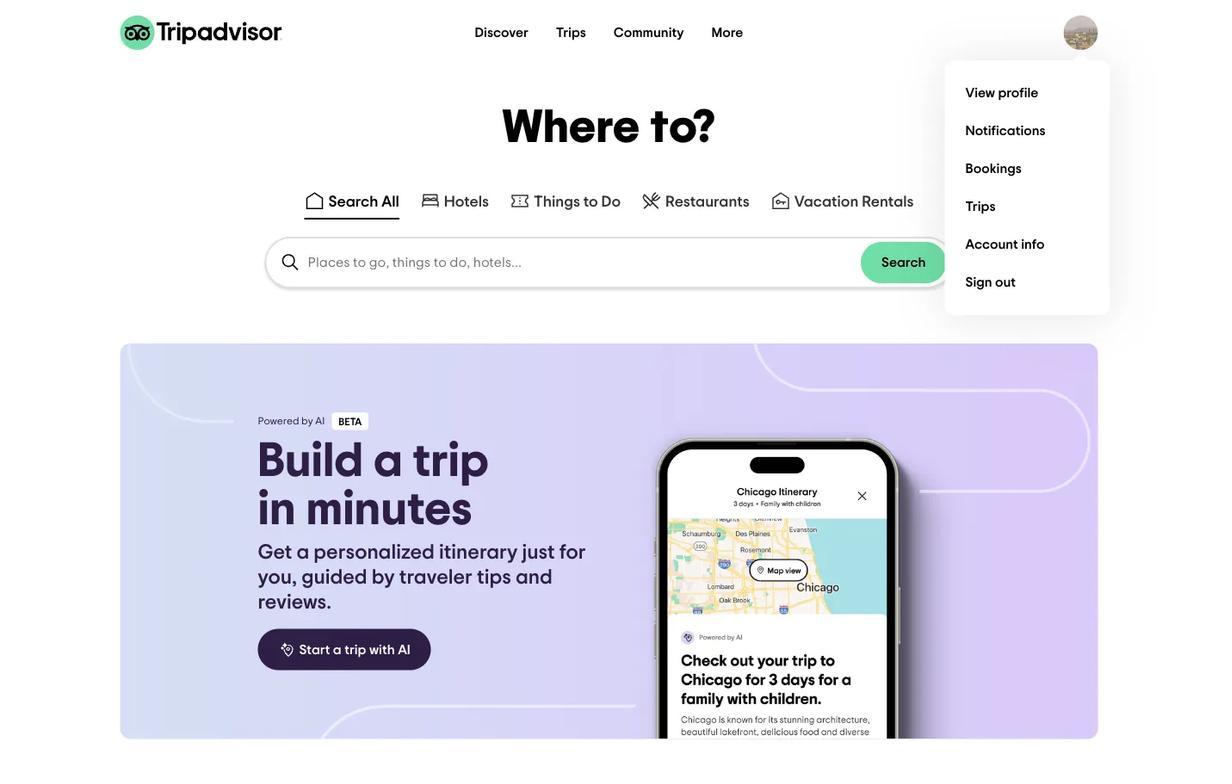 Task type: describe. For each thing, give the bounding box(es) containing it.
a for build
[[374, 437, 403, 485]]

tab list containing search all
[[0, 183, 1218, 223]]

sign out
[[965, 275, 1016, 289]]

0 horizontal spatial ai
[[315, 416, 325, 426]]

where
[[502, 105, 641, 151]]

out
[[995, 275, 1016, 289]]

notifications link
[[959, 112, 1096, 150]]

account info
[[965, 238, 1045, 251]]

hotels link
[[420, 190, 489, 211]]

beta
[[339, 417, 362, 427]]

discover
[[475, 26, 528, 40]]

Search search field
[[266, 239, 952, 287]]

community
[[614, 26, 684, 40]]

get
[[258, 542, 292, 563]]

trip for ai
[[344, 643, 366, 656]]

profile picture image
[[1064, 15, 1098, 50]]

itinerary
[[439, 542, 518, 563]]

restaurants button
[[638, 187, 753, 220]]

more
[[712, 26, 743, 40]]

you,
[[258, 567, 297, 588]]

things
[[534, 194, 580, 209]]

build
[[258, 437, 363, 485]]

reviews.
[[258, 592, 331, 613]]

traveler
[[399, 567, 473, 588]]

powered by ai
[[258, 416, 325, 426]]

things to do button
[[506, 187, 624, 220]]

rentals
[[862, 194, 914, 209]]

trips for trips link
[[965, 200, 996, 213]]

a for get
[[296, 542, 309, 563]]

Search search field
[[308, 255, 861, 270]]

hotels
[[444, 194, 489, 209]]

bookings link
[[959, 150, 1096, 188]]

community button
[[600, 15, 698, 50]]

vacation
[[794, 194, 859, 209]]

a for start
[[333, 643, 342, 656]]

minutes
[[306, 485, 472, 533]]

to?
[[651, 105, 716, 151]]

trips for trips button
[[556, 26, 586, 40]]

things to do link
[[510, 190, 621, 211]]

more button
[[698, 15, 757, 50]]

search button
[[861, 242, 947, 283]]

vacation rentals button
[[767, 187, 917, 220]]

profile
[[998, 86, 1039, 100]]

and
[[516, 567, 552, 588]]

0 horizontal spatial by
[[301, 416, 313, 426]]

tripadvisor image
[[120, 16, 282, 50]]

ai inside 'button'
[[398, 643, 410, 656]]

where to?
[[502, 105, 716, 151]]

restaurants link
[[641, 190, 750, 211]]

view profile
[[965, 86, 1039, 100]]

hotels button
[[416, 187, 492, 220]]

all
[[382, 194, 399, 209]]



Task type: vqa. For each thing, say whether or not it's contained in the screenshot.
1st row group from the right
no



Task type: locate. For each thing, give the bounding box(es) containing it.
trips
[[556, 26, 586, 40], [965, 200, 996, 213]]

search all
[[328, 194, 399, 209]]

view
[[965, 86, 995, 100]]

account
[[965, 238, 1018, 251]]

trips right discover button
[[556, 26, 586, 40]]

1 horizontal spatial trip
[[413, 437, 489, 485]]

a right get
[[296, 542, 309, 563]]

guided
[[301, 567, 367, 588]]

menu
[[945, 60, 1110, 315]]

by inside get a personalized itinerary just for you, guided by traveler tips and reviews.
[[372, 567, 395, 588]]

trip
[[413, 437, 489, 485], [344, 643, 366, 656]]

search for search
[[882, 256, 926, 270]]

trips inside button
[[556, 26, 586, 40]]

1 vertical spatial a
[[296, 542, 309, 563]]

sign
[[965, 275, 992, 289]]

by down "personalized"
[[372, 567, 395, 588]]

start
[[299, 643, 330, 656]]

0 vertical spatial a
[[374, 437, 403, 485]]

1 horizontal spatial by
[[372, 567, 395, 588]]

tab list
[[0, 183, 1218, 223]]

search left all
[[328, 194, 378, 209]]

personalized
[[314, 542, 435, 563]]

notifications
[[965, 124, 1046, 138]]

vacation rentals
[[794, 194, 914, 209]]

to
[[583, 194, 598, 209]]

1 vertical spatial search
[[882, 256, 926, 270]]

0 horizontal spatial search
[[328, 194, 378, 209]]

start a trip with ai
[[299, 643, 410, 656]]

1 horizontal spatial a
[[333, 643, 342, 656]]

1 vertical spatial by
[[372, 567, 395, 588]]

2 vertical spatial a
[[333, 643, 342, 656]]

bookings
[[965, 162, 1022, 176]]

get a personalized itinerary just for you, guided by traveler tips and reviews.
[[258, 542, 586, 613]]

trips link
[[959, 188, 1096, 226]]

with
[[369, 643, 395, 656]]

just
[[522, 542, 555, 563]]

for
[[559, 542, 586, 563]]

0 vertical spatial trip
[[413, 437, 489, 485]]

view profile link
[[959, 74, 1096, 112]]

sign out link
[[959, 263, 1096, 301]]

0 vertical spatial by
[[301, 416, 313, 426]]

by right powered
[[301, 416, 313, 426]]

ai
[[315, 416, 325, 426], [398, 643, 410, 656]]

info
[[1021, 238, 1045, 251]]

search inside tab list
[[328, 194, 378, 209]]

build a trip in minutes
[[258, 437, 489, 533]]

1 horizontal spatial ai
[[398, 643, 410, 656]]

0 vertical spatial ai
[[315, 416, 325, 426]]

search down rentals
[[882, 256, 926, 270]]

trips up account
[[965, 200, 996, 213]]

menu containing view profile
[[945, 60, 1110, 315]]

search image
[[280, 252, 301, 273]]

0 horizontal spatial a
[[296, 542, 309, 563]]

in
[[258, 485, 296, 533]]

discover button
[[461, 15, 542, 50]]

things to do
[[534, 194, 621, 209]]

restaurants
[[666, 194, 750, 209]]

trip inside 'button'
[[344, 643, 366, 656]]

ai left beta in the left bottom of the page
[[315, 416, 325, 426]]

ai right with
[[398, 643, 410, 656]]

vacation rentals link
[[770, 190, 914, 211]]

search all button
[[301, 187, 403, 220]]

a inside 'button'
[[333, 643, 342, 656]]

0 horizontal spatial trip
[[344, 643, 366, 656]]

account info link
[[959, 226, 1096, 263]]

start a trip with ai button
[[258, 629, 431, 670]]

2 horizontal spatial a
[[374, 437, 403, 485]]

trip inside build a trip in minutes
[[413, 437, 489, 485]]

search
[[328, 194, 378, 209], [882, 256, 926, 270]]

powered
[[258, 416, 299, 426]]

trips button
[[542, 15, 600, 50]]

1 vertical spatial ai
[[398, 643, 410, 656]]

a inside build a trip in minutes
[[374, 437, 403, 485]]

search inside search box
[[882, 256, 926, 270]]

tips
[[477, 567, 511, 588]]

a
[[374, 437, 403, 485], [296, 542, 309, 563], [333, 643, 342, 656]]

0 vertical spatial trips
[[556, 26, 586, 40]]

1 horizontal spatial trips
[[965, 200, 996, 213]]

a right start
[[333, 643, 342, 656]]

0 horizontal spatial trips
[[556, 26, 586, 40]]

1 vertical spatial trip
[[344, 643, 366, 656]]

search for search all
[[328, 194, 378, 209]]

0 vertical spatial search
[[328, 194, 378, 209]]

by
[[301, 416, 313, 426], [372, 567, 395, 588]]

a right build
[[374, 437, 403, 485]]

a inside get a personalized itinerary just for you, guided by traveler tips and reviews.
[[296, 542, 309, 563]]

1 vertical spatial trips
[[965, 200, 996, 213]]

trip for minutes
[[413, 437, 489, 485]]

do
[[601, 194, 621, 209]]

1 horizontal spatial search
[[882, 256, 926, 270]]



